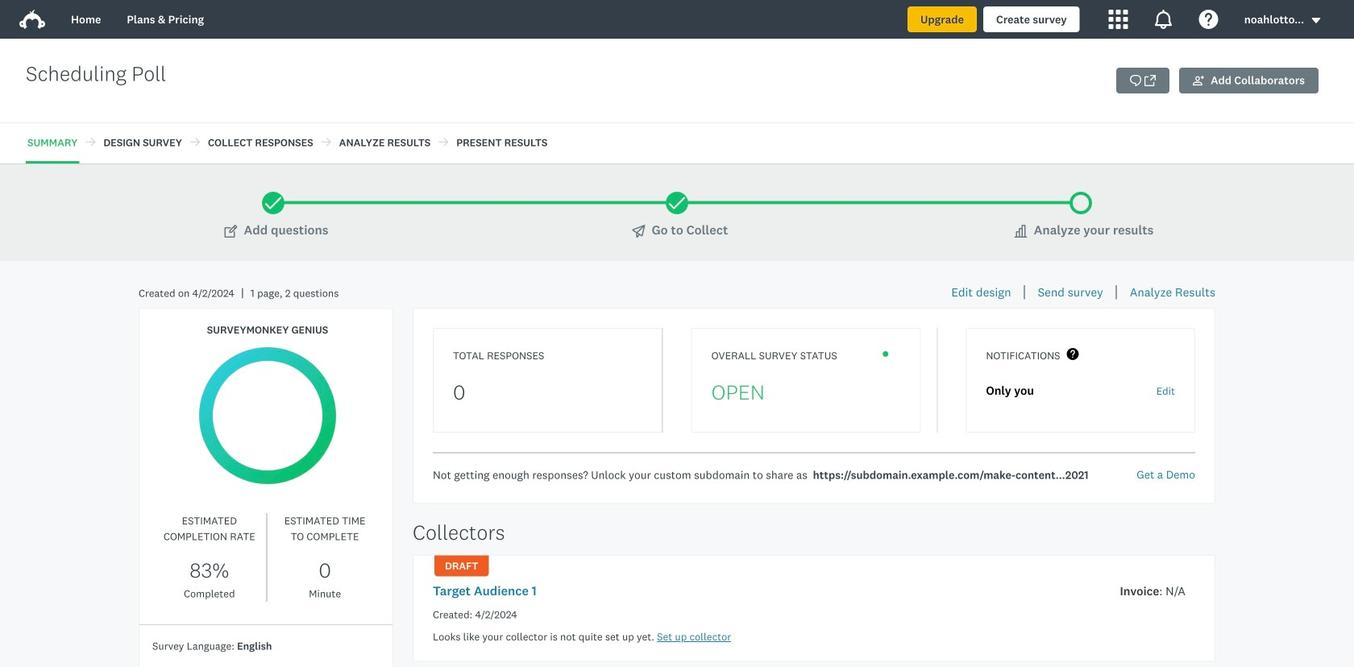 Task type: locate. For each thing, give the bounding box(es) containing it.
2 check image from the left
[[669, 190, 686, 216]]

brand logo image
[[19, 6, 45, 32], [19, 10, 45, 29]]

1 check image from the left
[[265, 190, 281, 216]]

0 horizontal spatial check image
[[265, 190, 281, 216]]

dropdown arrow icon image
[[1311, 15, 1323, 26], [1313, 18, 1321, 23]]

check image
[[265, 190, 281, 216], [669, 190, 686, 216]]

this link opens in a new tab image
[[1145, 75, 1157, 86], [1145, 75, 1157, 86]]

notification center icon image
[[1155, 10, 1174, 29]]

1 horizontal spatial check image
[[669, 190, 686, 216]]

products icon image
[[1110, 10, 1129, 29], [1110, 10, 1129, 29]]

check image for airplane image at the top left of the page
[[669, 190, 686, 216]]

2 brand logo image from the top
[[19, 10, 45, 29]]



Task type: describe. For each thing, give the bounding box(es) containing it.
help icon image
[[1200, 10, 1219, 29]]

airplane image
[[633, 225, 646, 238]]

comment image
[[1131, 75, 1142, 86]]

check image for pencilbox image
[[265, 190, 281, 216]]

chartbarvert image
[[1015, 225, 1028, 238]]

1 brand logo image from the top
[[19, 6, 45, 32]]

pencilbox image
[[225, 225, 238, 238]]



Task type: vqa. For each thing, say whether or not it's contained in the screenshot.
Check icon
yes



